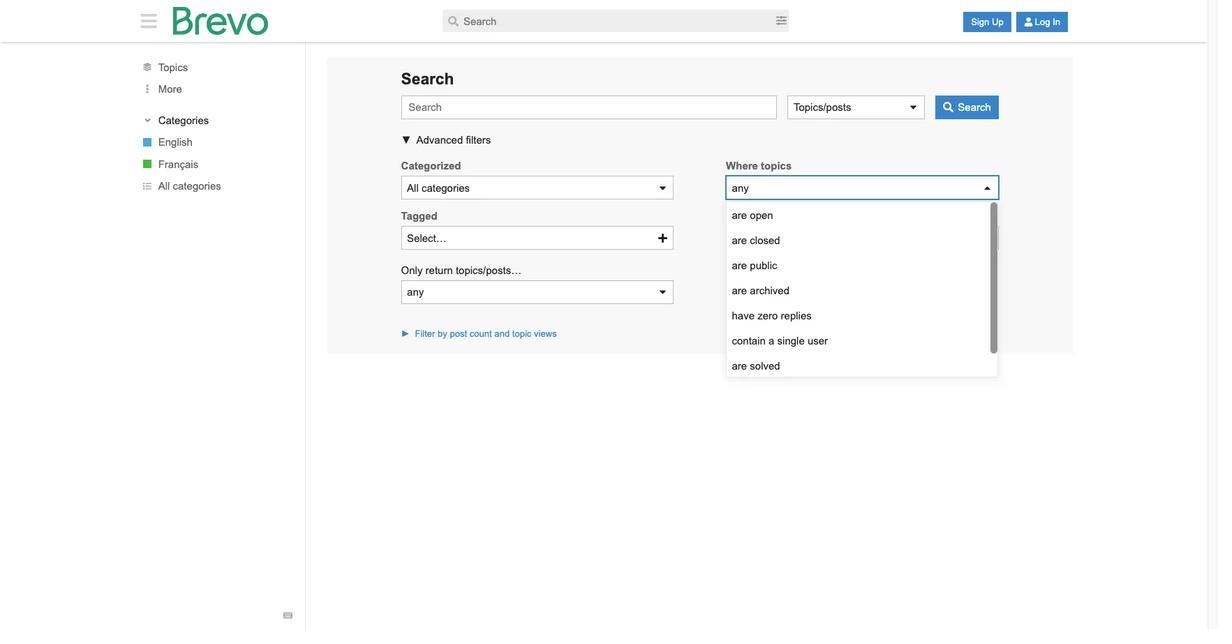 Task type: describe. For each thing, give the bounding box(es) containing it.
posted for posted by
[[726, 210, 761, 222]]

3 radio item from the top
[[727, 253, 991, 278]]

angle down image
[[143, 116, 152, 125]]

7 radio item from the top
[[727, 353, 991, 379]]

topics/posts
[[794, 102, 852, 113]]

open advanced search image
[[777, 16, 787, 26]]

more button
[[127, 78, 305, 100]]

count
[[470, 329, 492, 340]]

0 horizontal spatial all
[[158, 180, 170, 192]]

return
[[426, 265, 453, 277]]

list image
[[143, 182, 152, 190]]

categorized
[[401, 160, 461, 172]]

date date field
[[787, 277, 913, 301]]

français
[[158, 158, 198, 170]]

topics
[[761, 160, 792, 172]]

select… for tagged
[[407, 233, 447, 244]]

search main content
[[127, 42, 1081, 630]]

sign up button
[[964, 12, 1012, 32]]

more
[[158, 83, 182, 95]]

views
[[534, 329, 557, 340]]

none search field inside search main content
[[327, 58, 1074, 379]]

5 radio item from the top
[[727, 303, 991, 328]]

6 radio item from the top
[[727, 328, 991, 353]]

sign up
[[972, 17, 1004, 27]]

français link
[[127, 153, 305, 175]]

0 horizontal spatial categories
[[173, 180, 221, 192]]

by for filter
[[438, 329, 448, 340]]

english
[[158, 136, 193, 148]]

posted for posted
[[726, 261, 761, 273]]

topics/posts…
[[456, 265, 522, 277]]

0 horizontal spatial search
[[401, 70, 454, 88]]

1 horizontal spatial categories
[[422, 182, 470, 194]]

posted by
[[726, 210, 776, 222]]

filter
[[415, 329, 435, 340]]

filter by post count and topic views
[[415, 329, 557, 340]]

user image
[[1024, 17, 1033, 27]]

4 radio item from the top
[[727, 278, 991, 303]]

log in
[[1036, 17, 1061, 27]]

layer group image
[[143, 63, 152, 71]]

post
[[450, 329, 467, 340]]

up
[[992, 17, 1004, 27]]



Task type: vqa. For each thing, say whether or not it's contained in the screenshot.


Task type: locate. For each thing, give the bounding box(es) containing it.
1 horizontal spatial all categories
[[407, 182, 470, 194]]

in
[[1053, 17, 1061, 27]]

select… for posted by
[[732, 233, 772, 244]]

0 vertical spatial any
[[732, 182, 749, 194]]

topics link
[[127, 56, 305, 78]]

ellipsis v image
[[141, 85, 155, 94]]

none search field containing search
[[327, 58, 1074, 379]]

search
[[401, 70, 454, 88], [958, 102, 992, 113]]

search right search image
[[958, 102, 992, 113]]

1 vertical spatial search
[[958, 102, 992, 113]]

english link
[[127, 131, 305, 153]]

select… down posted by at the top
[[732, 233, 772, 244]]

search image
[[943, 102, 954, 113]]

0 vertical spatial posted
[[726, 210, 761, 222]]

search inside "button"
[[958, 102, 992, 113]]

only return topics/posts…
[[401, 265, 522, 277]]

2 posted from the top
[[726, 261, 761, 273]]

0 vertical spatial search
[[401, 70, 454, 88]]

1 horizontal spatial by
[[764, 210, 776, 222]]

all right list image
[[158, 180, 170, 192]]

1 select… from the left
[[407, 233, 447, 244]]

0 horizontal spatial all categories
[[158, 180, 221, 192]]

tagged
[[401, 210, 438, 222]]

where
[[726, 160, 758, 172]]

all categories
[[158, 180, 221, 192], [407, 182, 470, 194]]

advanced
[[417, 134, 463, 146]]

region inside search main content
[[327, 354, 1074, 375]]

all categories down français
[[158, 180, 221, 192]]

categories
[[173, 180, 221, 192], [422, 182, 470, 194]]

categories button
[[141, 113, 292, 127]]

1 horizontal spatial any
[[732, 182, 749, 194]]

0 horizontal spatial by
[[438, 329, 448, 340]]

topics
[[158, 61, 188, 73]]

menu
[[727, 203, 998, 379]]

posted
[[726, 210, 761, 222], [726, 261, 761, 273]]

by left post
[[438, 329, 448, 340]]

categories down français
[[173, 180, 221, 192]]

any down where
[[732, 182, 749, 194]]

and
[[495, 329, 510, 340]]

0 horizontal spatial select…
[[407, 233, 447, 244]]

all categories down categorized
[[407, 182, 470, 194]]

any for where
[[732, 182, 749, 194]]

only
[[401, 265, 423, 277]]

categories down categorized
[[422, 182, 470, 194]]

any
[[732, 182, 749, 194], [407, 287, 424, 299]]

1 vertical spatial any
[[407, 287, 424, 299]]

brevo community image
[[173, 7, 268, 35]]

1 radio item from the top
[[727, 203, 991, 228]]

filters
[[466, 134, 491, 146]]

menu inside search main content
[[727, 203, 998, 379]]

enter search keyword text field
[[401, 96, 778, 119]]

select… down "tagged"
[[407, 233, 447, 244]]

log
[[1036, 17, 1051, 27]]

1 posted from the top
[[726, 210, 761, 222]]

1 vertical spatial posted
[[726, 261, 761, 273]]

topic
[[512, 329, 532, 340]]

0 vertical spatial by
[[764, 210, 776, 222]]

by
[[764, 210, 776, 222], [438, 329, 448, 340]]

all categories inside all categories link
[[158, 180, 221, 192]]

any for only
[[407, 287, 424, 299]]

1 horizontal spatial search
[[958, 102, 992, 113]]

sign
[[972, 17, 990, 27]]

search button
[[936, 96, 999, 119]]

keyboard shortcuts image
[[283, 612, 292, 621]]

by down topics
[[764, 210, 776, 222]]

all down categorized
[[407, 182, 419, 194]]

2 radio item from the top
[[727, 228, 991, 253]]

Search text field
[[443, 10, 775, 32]]

any down only
[[407, 287, 424, 299]]

all
[[158, 180, 170, 192], [407, 182, 419, 194]]

where topics
[[726, 160, 792, 172]]

all categories link
[[127, 175, 305, 197]]

0 horizontal spatial any
[[407, 287, 424, 299]]

search image
[[449, 16, 459, 26]]

posted down where
[[726, 210, 761, 222]]

select…
[[407, 233, 447, 244], [732, 233, 772, 244]]

radio item
[[727, 203, 991, 228], [727, 228, 991, 253], [727, 253, 991, 278], [727, 278, 991, 303], [727, 303, 991, 328], [727, 328, 991, 353], [727, 353, 991, 379]]

1 horizontal spatial all
[[407, 182, 419, 194]]

advanced filters
[[417, 134, 491, 146]]

categories
[[158, 114, 209, 126]]

region
[[327, 354, 1074, 375]]

hide sidebar image
[[137, 12, 161, 30]]

None search field
[[327, 58, 1074, 379]]

log in button
[[1017, 12, 1069, 32]]

by for posted
[[764, 210, 776, 222]]

before
[[732, 283, 762, 295]]

posted up the before
[[726, 261, 761, 273]]

2 select… from the left
[[732, 233, 772, 244]]

1 horizontal spatial select…
[[732, 233, 772, 244]]

1 vertical spatial by
[[438, 329, 448, 340]]

search up advanced
[[401, 70, 454, 88]]



